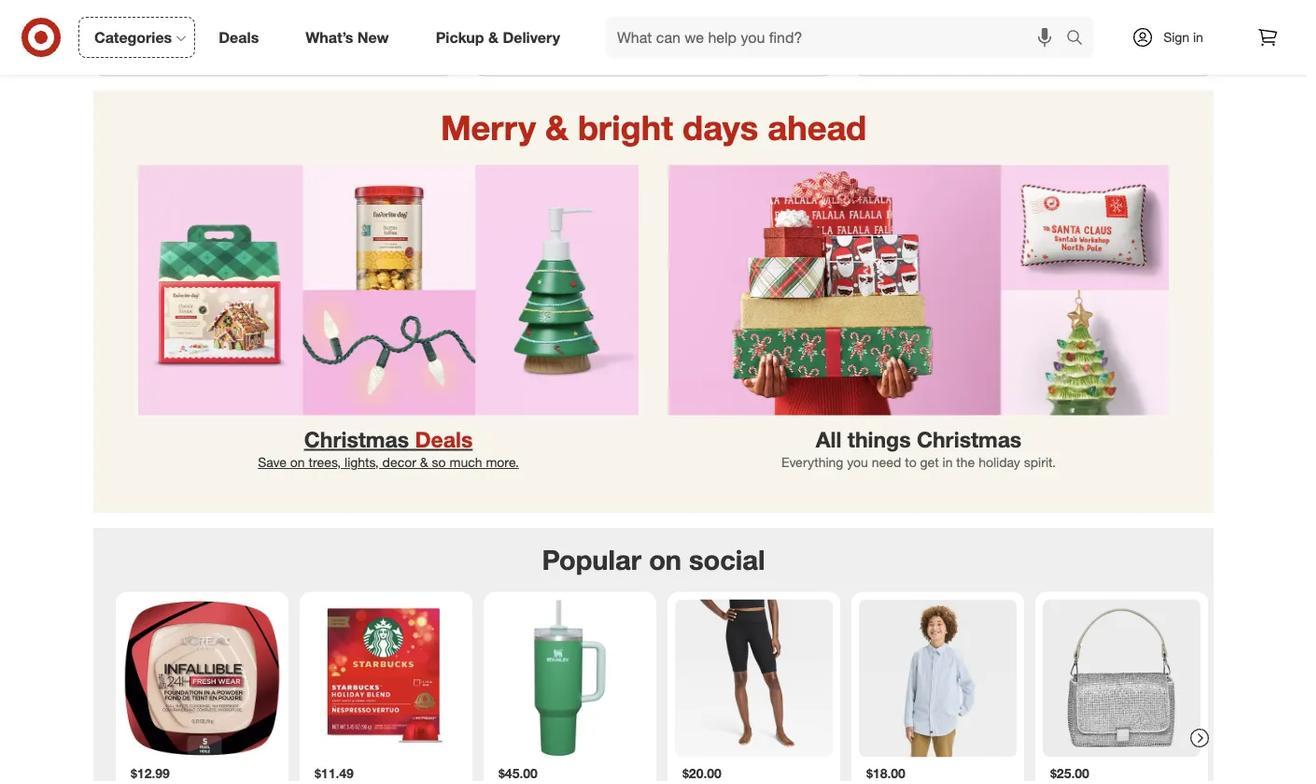 Task type: describe. For each thing, give the bounding box(es) containing it.
social
[[689, 543, 766, 577]]

get
[[921, 455, 940, 471]]

sign in link
[[1116, 17, 1233, 58]]

sign
[[1164, 29, 1190, 45]]

women's brushed sculpt high-rise bike shorts 10" - all in motion™ image
[[675, 600, 833, 758]]

everything
[[782, 455, 844, 471]]

things
[[848, 427, 911, 453]]

starbucks by nespresso vertuo line pods - starbucks holiday blend (target exclusive) image
[[307, 600, 465, 758]]

trees,
[[309, 455, 341, 471]]

pickup & delivery
[[436, 28, 561, 46]]

deals link
[[203, 17, 282, 58]]

ahead
[[768, 107, 867, 148]]

stanley 40 oz stainless steel h2.0 flowstate quencher tumbler - meadow image
[[491, 600, 649, 758]]

search button
[[1058, 17, 1103, 62]]

What can we help you find? suggestions appear below search field
[[606, 17, 1072, 58]]

sign in
[[1164, 29, 1204, 45]]

holiday
[[979, 455, 1021, 471]]

what's new link
[[290, 17, 413, 58]]

so
[[432, 455, 446, 471]]

christmas inside christmas deals save on trees, lights, decor & so much more.
[[304, 427, 409, 453]]

popular
[[542, 543, 642, 577]]

carousel region
[[93, 528, 1215, 781]]

the
[[957, 455, 976, 471]]

spirit.
[[1025, 455, 1057, 471]]

in inside all things christmas everything you need to get in the holiday spirit.
[[943, 455, 953, 471]]

0 horizontal spatial deals
[[219, 28, 259, 46]]

on inside carousel region
[[649, 543, 682, 577]]

new
[[358, 28, 389, 46]]

lights,
[[345, 455, 379, 471]]

& for pickup
[[489, 28, 499, 46]]

pickup & delivery link
[[420, 17, 584, 58]]

popular on social
[[542, 543, 766, 577]]

what's
[[306, 28, 354, 46]]

deals inside christmas deals save on trees, lights, decor & so much more.
[[415, 427, 473, 453]]

on inside christmas deals save on trees, lights, decor & so much more.
[[290, 455, 305, 471]]



Task type: locate. For each thing, give the bounding box(es) containing it.
2 horizontal spatial &
[[546, 107, 569, 148]]

you
[[848, 455, 869, 471]]

2 vertical spatial &
[[420, 455, 428, 471]]

0 horizontal spatial &
[[420, 455, 428, 471]]

christmas up lights,
[[304, 427, 409, 453]]

need
[[872, 455, 902, 471]]

0 vertical spatial on
[[290, 455, 305, 471]]

merry & bright days ahead
[[441, 107, 867, 148]]

in inside 'link'
[[1194, 29, 1204, 45]]

delivery
[[503, 28, 561, 46]]

2 christmas from the left
[[917, 427, 1022, 453]]

1 horizontal spatial deals
[[415, 427, 473, 453]]

1 horizontal spatial in
[[1194, 29, 1204, 45]]

deals up the so
[[415, 427, 473, 453]]

& right pickup
[[489, 28, 499, 46]]

deals
[[219, 28, 259, 46], [415, 427, 473, 453]]

0 horizontal spatial on
[[290, 455, 305, 471]]

0 horizontal spatial in
[[943, 455, 953, 471]]

& left bright in the top of the page
[[546, 107, 569, 148]]

merry
[[441, 107, 536, 148]]

1 horizontal spatial on
[[649, 543, 682, 577]]

0 vertical spatial deals
[[219, 28, 259, 46]]

categories
[[94, 28, 172, 46]]

what's new
[[306, 28, 389, 46]]

l'oreal paris infallible up to 24h fresh wear foundation in a powder - 0.31oz image
[[123, 600, 281, 758]]

much
[[450, 455, 483, 471]]

days
[[683, 107, 759, 148]]

& for merry
[[546, 107, 569, 148]]

categories link
[[78, 17, 195, 58]]

more.
[[486, 455, 519, 471]]

1 christmas from the left
[[304, 427, 409, 453]]

mini flap satchel handbag - a new day™ image
[[1044, 600, 1201, 758]]

decor
[[383, 455, 417, 471]]

& left the so
[[420, 455, 428, 471]]

save
[[258, 455, 287, 471]]

1 horizontal spatial &
[[489, 28, 499, 46]]

1 vertical spatial in
[[943, 455, 953, 471]]

on
[[290, 455, 305, 471], [649, 543, 682, 577]]

pickup
[[436, 28, 484, 46]]

&
[[489, 28, 499, 46], [546, 107, 569, 148], [420, 455, 428, 471]]

in
[[1194, 29, 1204, 45], [943, 455, 953, 471]]

christmas up the
[[917, 427, 1022, 453]]

to
[[906, 455, 917, 471]]

1 horizontal spatial christmas
[[917, 427, 1022, 453]]

deals left what's
[[219, 28, 259, 46]]

search
[[1058, 30, 1103, 48]]

1 vertical spatial on
[[649, 543, 682, 577]]

0 vertical spatial in
[[1194, 29, 1204, 45]]

bright
[[578, 107, 674, 148]]

in left the
[[943, 455, 953, 471]]

on left 'social'
[[649, 543, 682, 577]]

1 vertical spatial &
[[546, 107, 569, 148]]

in right sign
[[1194, 29, 1204, 45]]

all
[[816, 427, 842, 453]]

& inside christmas deals save on trees, lights, decor & so much more.
[[420, 455, 428, 471]]

all things christmas everything you need to get in the holiday spirit.
[[782, 427, 1057, 471]]

0 horizontal spatial christmas
[[304, 427, 409, 453]]

christmas
[[304, 427, 409, 453], [917, 427, 1022, 453]]

on right save
[[290, 455, 305, 471]]

boys' oxford striped long sleeve button-down shirt - art class™ image
[[859, 600, 1017, 758]]

1 vertical spatial deals
[[415, 427, 473, 453]]

christmas inside all things christmas everything you need to get in the holiday spirit.
[[917, 427, 1022, 453]]

christmas deals save on trees, lights, decor & so much more.
[[258, 427, 519, 471]]

0 vertical spatial &
[[489, 28, 499, 46]]



Task type: vqa. For each thing, say whether or not it's contained in the screenshot.
second value from the top
no



